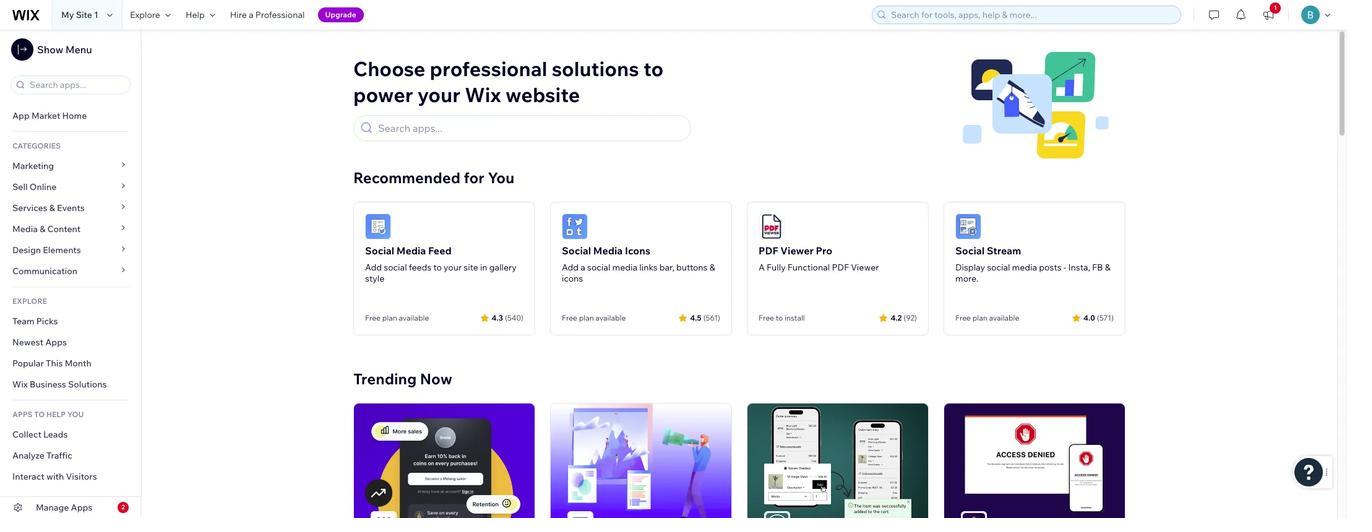 Task type: locate. For each thing, give the bounding box(es) containing it.
0 vertical spatial apps
[[45, 337, 67, 348]]

0 horizontal spatial search apps... field
[[26, 76, 126, 93]]

search apps... field inside sidebar element
[[26, 76, 126, 93]]

0 horizontal spatial social
[[384, 262, 407, 273]]

free
[[365, 313, 381, 322], [562, 313, 577, 322], [759, 313, 774, 322], [956, 313, 971, 322]]

viewer right functional
[[851, 262, 879, 273]]

to left install
[[776, 313, 783, 322]]

1 horizontal spatial apps
[[71, 502, 92, 513]]

Search apps... field
[[26, 76, 126, 93], [374, 116, 685, 141]]

this
[[46, 358, 63, 369]]

free down the more.
[[956, 313, 971, 322]]

0 horizontal spatial media
[[612, 262, 638, 273]]

add down social media feed logo
[[365, 262, 382, 273]]

0 vertical spatial viewer
[[781, 244, 814, 257]]

available down social media icons add a social media links bar, buttons & icons
[[596, 313, 626, 322]]

free plan available for icons
[[562, 313, 626, 322]]

your right "power"
[[418, 82, 460, 107]]

icons
[[625, 244, 651, 257]]

0 horizontal spatial to
[[434, 262, 442, 273]]

style
[[365, 273, 385, 284]]

0 vertical spatial a
[[249, 9, 254, 20]]

online
[[30, 181, 57, 192]]

categories
[[12, 141, 61, 150]]

2 social from the left
[[562, 244, 591, 257]]

apps up this
[[45, 337, 67, 348]]

& right fb
[[1105, 262, 1111, 273]]

& inside social media icons add a social media links bar, buttons & icons
[[710, 262, 715, 273]]

market
[[32, 110, 60, 121]]

add down the social media icons logo
[[562, 262, 579, 273]]

1 media from the left
[[612, 262, 638, 273]]

wix
[[465, 82, 501, 107], [12, 379, 28, 390]]

media down icons
[[612, 262, 638, 273]]

a down the social media icons logo
[[581, 262, 585, 273]]

free down icons
[[562, 313, 577, 322]]

media left posts
[[1012, 262, 1037, 273]]

pdf
[[759, 244, 778, 257], [832, 262, 849, 273]]

wix down the popular
[[12, 379, 28, 390]]

2 horizontal spatial plan
[[973, 313, 988, 322]]

1 vertical spatial to
[[434, 262, 442, 273]]

2 free plan available from the left
[[562, 313, 626, 322]]

2 add from the left
[[562, 262, 579, 273]]

1 horizontal spatial free plan available
[[562, 313, 626, 322]]

services & events
[[12, 202, 85, 214]]

your
[[418, 82, 460, 107], [444, 262, 462, 273]]

free plan available down icons
[[562, 313, 626, 322]]

analyze traffic link
[[0, 445, 141, 466]]

professional
[[255, 9, 305, 20]]

to inside choose professional solutions to power your wix website
[[644, 56, 664, 81]]

0 horizontal spatial plan
[[382, 313, 397, 322]]

business
[[30, 379, 66, 390]]

0 vertical spatial to
[[644, 56, 664, 81]]

1 horizontal spatial social
[[562, 244, 591, 257]]

social down social media feed logo
[[365, 244, 394, 257]]

3 available from the left
[[989, 313, 1020, 322]]

social down the social media icons logo
[[562, 244, 591, 257]]

free plan available down the more.
[[956, 313, 1020, 322]]

free plan available for feed
[[365, 313, 429, 322]]

free plan available
[[365, 313, 429, 322], [562, 313, 626, 322], [956, 313, 1020, 322]]

social inside social stream display social media posts - insta, fb & more.
[[987, 262, 1010, 273]]

1 vertical spatial viewer
[[851, 262, 879, 273]]

events
[[57, 202, 85, 214]]

media left icons
[[593, 244, 623, 257]]

2 horizontal spatial to
[[776, 313, 783, 322]]

2 horizontal spatial social
[[956, 244, 985, 257]]

app market home
[[12, 110, 87, 121]]

social for social media feed
[[365, 244, 394, 257]]

available for feed
[[399, 313, 429, 322]]

media inside sidebar element
[[12, 223, 38, 235]]

media for social media feed
[[397, 244, 426, 257]]

team picks link
[[0, 311, 141, 332]]

2 horizontal spatial available
[[989, 313, 1020, 322]]

& inside social stream display social media posts - insta, fb & more.
[[1105, 262, 1111, 273]]

media up design
[[12, 223, 38, 235]]

your inside social media feed add social feeds to your site in gallery style
[[444, 262, 462, 273]]

media
[[12, 223, 38, 235], [397, 244, 426, 257], [593, 244, 623, 257]]

pdf up a
[[759, 244, 778, 257]]

1 horizontal spatial 1
[[1274, 4, 1277, 12]]

2 media from the left
[[1012, 262, 1037, 273]]

show menu
[[37, 43, 92, 56]]

free plan available down style
[[365, 313, 429, 322]]

functional
[[788, 262, 830, 273]]

2 horizontal spatial free plan available
[[956, 313, 1020, 322]]

1 vertical spatial your
[[444, 262, 462, 273]]

0 vertical spatial pdf
[[759, 244, 778, 257]]

social inside social media feed add social feeds to your site in gallery style
[[365, 244, 394, 257]]

apps right manage
[[71, 502, 92, 513]]

to
[[644, 56, 664, 81], [434, 262, 442, 273], [776, 313, 783, 322]]

add
[[365, 262, 382, 273], [562, 262, 579, 273]]

media up feeds
[[397, 244, 426, 257]]

free down style
[[365, 313, 381, 322]]

communication link
[[0, 261, 141, 282]]

help
[[186, 9, 205, 20]]

to right solutions
[[644, 56, 664, 81]]

(571)
[[1097, 313, 1114, 322]]

hire a professional
[[230, 9, 305, 20]]

sell online link
[[0, 176, 141, 197]]

plan down the more.
[[973, 313, 988, 322]]

with
[[46, 471, 64, 482]]

free plan available for display
[[956, 313, 1020, 322]]

choose
[[353, 56, 425, 81]]

popular this month
[[12, 358, 92, 369]]

available down social stream display social media posts - insta, fb & more.
[[989, 313, 1020, 322]]

social inside social media icons add a social media links bar, buttons & icons
[[562, 244, 591, 257]]

newest apps link
[[0, 332, 141, 353]]

1 add from the left
[[365, 262, 382, 273]]

0 vertical spatial your
[[418, 82, 460, 107]]

social inside social stream display social media posts - insta, fb & more.
[[956, 244, 985, 257]]

interact with visitors link
[[0, 466, 141, 487]]

to inside social media feed add social feeds to your site in gallery style
[[434, 262, 442, 273]]

social left feeds
[[384, 262, 407, 273]]

free for social media feed
[[365, 313, 381, 322]]

3 social from the left
[[956, 244, 985, 257]]

3 free from the left
[[759, 313, 774, 322]]

newest
[[12, 337, 43, 348]]

0 horizontal spatial wix
[[12, 379, 28, 390]]

free for social media icons
[[562, 313, 577, 322]]

0 horizontal spatial free plan available
[[365, 313, 429, 322]]

recommended for you
[[353, 168, 515, 187]]

visitors
[[66, 471, 97, 482]]

viewer up functional
[[781, 244, 814, 257]]

your left site
[[444, 262, 462, 273]]

for
[[464, 168, 485, 187]]

social media icons logo image
[[562, 214, 588, 240]]

1 horizontal spatial add
[[562, 262, 579, 273]]

1 inside button
[[1274, 4, 1277, 12]]

apps
[[45, 337, 67, 348], [71, 502, 92, 513]]

analyze traffic
[[12, 450, 72, 461]]

1 vertical spatial wix
[[12, 379, 28, 390]]

0 horizontal spatial a
[[249, 9, 254, 20]]

0 vertical spatial wix
[[465, 82, 501, 107]]

add inside social media icons add a social media links bar, buttons & icons
[[562, 262, 579, 273]]

0 horizontal spatial media
[[12, 223, 38, 235]]

1 vertical spatial apps
[[71, 502, 92, 513]]

explore
[[130, 9, 160, 20]]

3 social from the left
[[987, 262, 1010, 273]]

1 horizontal spatial to
[[644, 56, 664, 81]]

social
[[384, 262, 407, 273], [587, 262, 611, 273], [987, 262, 1010, 273]]

social inside social media icons add a social media links bar, buttons & icons
[[587, 262, 611, 273]]

1 vertical spatial a
[[581, 262, 585, 273]]

pdf down the "pro"
[[832, 262, 849, 273]]

4 free from the left
[[956, 313, 971, 322]]

search apps... field up "home"
[[26, 76, 126, 93]]

plan down style
[[382, 313, 397, 322]]

month
[[65, 358, 92, 369]]

4.0 (571)
[[1084, 313, 1114, 322]]

plan down icons
[[579, 313, 594, 322]]

1 social from the left
[[384, 262, 407, 273]]

to down feed
[[434, 262, 442, 273]]

social down stream
[[987, 262, 1010, 273]]

1 available from the left
[[399, 313, 429, 322]]

a right hire
[[249, 9, 254, 20]]

manage apps
[[36, 502, 92, 513]]

1 free from the left
[[365, 313, 381, 322]]

2 available from the left
[[596, 313, 626, 322]]

1 plan from the left
[[382, 313, 397, 322]]

1 horizontal spatial pdf
[[832, 262, 849, 273]]

media inside social media icons add a social media links bar, buttons & icons
[[593, 244, 623, 257]]

3 plan from the left
[[973, 313, 988, 322]]

available down feeds
[[399, 313, 429, 322]]

0 horizontal spatial viewer
[[781, 244, 814, 257]]

social for social media icons
[[562, 244, 591, 257]]

install
[[785, 313, 805, 322]]

add inside social media feed add social feeds to your site in gallery style
[[365, 262, 382, 273]]

media inside social media feed add social feeds to your site in gallery style
[[397, 244, 426, 257]]

1 vertical spatial search apps... field
[[374, 116, 685, 141]]

media
[[612, 262, 638, 273], [1012, 262, 1037, 273]]

0 horizontal spatial add
[[365, 262, 382, 273]]

&
[[49, 202, 55, 214], [40, 223, 45, 235], [710, 262, 715, 273], [1105, 262, 1111, 273]]

1 horizontal spatial available
[[596, 313, 626, 322]]

2 horizontal spatial social
[[987, 262, 1010, 273]]

0 vertical spatial search apps... field
[[26, 76, 126, 93]]

communication
[[12, 266, 79, 277]]

4.5
[[690, 313, 702, 322]]

0 horizontal spatial apps
[[45, 337, 67, 348]]

2 social from the left
[[587, 262, 611, 273]]

-
[[1064, 262, 1067, 273]]

social stream logo image
[[956, 214, 982, 240]]

available
[[399, 313, 429, 322], [596, 313, 626, 322], [989, 313, 1020, 322]]

pdf viewer pro a fully functional pdf viewer
[[759, 244, 879, 273]]

free left install
[[759, 313, 774, 322]]

search apps... field down website
[[374, 116, 685, 141]]

choose professional solutions to power your wix website
[[353, 56, 664, 107]]

1
[[1274, 4, 1277, 12], [94, 9, 98, 20]]

1 horizontal spatial plan
[[579, 313, 594, 322]]

wix inside choose professional solutions to power your wix website
[[465, 82, 501, 107]]

3 free plan available from the left
[[956, 313, 1020, 322]]

0 horizontal spatial available
[[399, 313, 429, 322]]

solutions
[[68, 379, 107, 390]]

social media feed logo image
[[365, 214, 391, 240]]

social up display
[[956, 244, 985, 257]]

1 horizontal spatial wix
[[465, 82, 501, 107]]

1 social from the left
[[365, 244, 394, 257]]

(92)
[[904, 313, 917, 322]]

1 horizontal spatial search apps... field
[[374, 116, 685, 141]]

2 plan from the left
[[579, 313, 594, 322]]

collect leads link
[[0, 424, 141, 445]]

1 free plan available from the left
[[365, 313, 429, 322]]

wix down professional
[[465, 82, 501, 107]]

0 horizontal spatial social
[[365, 244, 394, 257]]

plan for display
[[973, 313, 988, 322]]

1 horizontal spatial media
[[397, 244, 426, 257]]

bar,
[[660, 262, 675, 273]]

2 free from the left
[[562, 313, 577, 322]]

social right icons
[[587, 262, 611, 273]]

1 horizontal spatial a
[[581, 262, 585, 273]]

1 horizontal spatial social
[[587, 262, 611, 273]]

media inside social stream display social media posts - insta, fb & more.
[[1012, 262, 1037, 273]]

1 horizontal spatial media
[[1012, 262, 1037, 273]]

wix inside sidebar element
[[12, 379, 28, 390]]

plan for icons
[[579, 313, 594, 322]]

recommended
[[353, 168, 461, 187]]

& left events
[[49, 202, 55, 214]]

popular
[[12, 358, 44, 369]]

plan for feed
[[382, 313, 397, 322]]

2 horizontal spatial media
[[593, 244, 623, 257]]

services & events link
[[0, 197, 141, 218]]

(561)
[[704, 313, 720, 322]]

manage
[[36, 502, 69, 513]]

& right buttons
[[710, 262, 715, 273]]



Task type: vqa. For each thing, say whether or not it's contained in the screenshot.
trial
no



Task type: describe. For each thing, give the bounding box(es) containing it.
apps for newest apps
[[45, 337, 67, 348]]

your inside choose professional solutions to power your wix website
[[418, 82, 460, 107]]

design elements
[[12, 244, 81, 256]]

media inside social media icons add a social media links bar, buttons & icons
[[612, 262, 638, 273]]

sell online
[[12, 181, 57, 192]]

sell
[[12, 181, 28, 192]]

leads
[[43, 429, 68, 440]]

apps to help you
[[12, 410, 84, 419]]

free for pdf viewer pro
[[759, 313, 774, 322]]

4.2
[[891, 313, 902, 322]]

power
[[353, 82, 413, 107]]

design elements link
[[0, 240, 141, 261]]

team
[[12, 316, 34, 327]]

a
[[759, 262, 765, 273]]

1 button
[[1255, 0, 1282, 30]]

you
[[488, 168, 515, 187]]

feeds
[[409, 262, 432, 273]]

explore
[[12, 296, 47, 306]]

reconvert upsell & cross sell poster image
[[748, 404, 928, 518]]

hire a professional link
[[223, 0, 312, 30]]

marketing link
[[0, 155, 141, 176]]

gallery
[[489, 262, 517, 273]]

0 horizontal spatial 1
[[94, 9, 98, 20]]

2 vertical spatial to
[[776, 313, 783, 322]]

show
[[37, 43, 63, 56]]

app
[[12, 110, 30, 121]]

free for social stream
[[956, 313, 971, 322]]

media & content
[[12, 223, 81, 235]]

insta,
[[1069, 262, 1091, 273]]

home
[[62, 110, 87, 121]]

upgrade button
[[318, 7, 364, 22]]

social for social stream
[[956, 244, 985, 257]]

4.3 (540)
[[492, 313, 524, 322]]

menu
[[66, 43, 92, 56]]

my
[[61, 9, 74, 20]]

interact with visitors
[[12, 471, 97, 482]]

se ranking poster image
[[551, 404, 732, 518]]

Search for tools, apps, help & more... field
[[888, 6, 1177, 24]]

4.5 (561)
[[690, 313, 720, 322]]

available for display
[[989, 313, 1020, 322]]

popular this month link
[[0, 353, 141, 374]]

1 horizontal spatial viewer
[[851, 262, 879, 273]]

fb
[[1093, 262, 1103, 273]]

social stream display social media posts - insta, fb & more.
[[956, 244, 1111, 284]]

feed
[[428, 244, 452, 257]]

a inside "link"
[[249, 9, 254, 20]]

services
[[12, 202, 47, 214]]

apps
[[12, 410, 33, 419]]

pdf viewer pro logo image
[[759, 214, 785, 240]]

pro
[[816, 244, 833, 257]]

media for social media icons
[[593, 244, 623, 257]]

solutions
[[552, 56, 639, 81]]

content
[[47, 223, 81, 235]]

add for social media feed
[[365, 262, 382, 273]]

social media icons add a social media links bar, buttons & icons
[[562, 244, 715, 284]]

0 horizontal spatial pdf
[[759, 244, 778, 257]]

icons
[[562, 273, 583, 284]]

a inside social media icons add a social media links bar, buttons & icons
[[581, 262, 585, 273]]

media & content link
[[0, 218, 141, 240]]

4.3
[[492, 313, 503, 322]]

fully
[[767, 262, 786, 273]]

sidebar element
[[0, 30, 142, 518]]

analyze
[[12, 450, 45, 461]]

traffic
[[46, 450, 72, 461]]

blockify fraud ip blocker poster image
[[945, 404, 1125, 518]]

you
[[67, 410, 84, 419]]

site
[[76, 9, 92, 20]]

upgrade
[[325, 10, 356, 19]]

buttons
[[677, 262, 708, 273]]

stream
[[987, 244, 1022, 257]]

help
[[46, 410, 66, 419]]

picks
[[36, 316, 58, 327]]

& left content
[[40, 223, 45, 235]]

website
[[506, 82, 580, 107]]

wix business solutions
[[12, 379, 107, 390]]

interact
[[12, 471, 44, 482]]

add for social media icons
[[562, 262, 579, 273]]

display
[[956, 262, 985, 273]]

twism: your own coin & rewards poster image
[[354, 404, 535, 518]]

available for icons
[[596, 313, 626, 322]]

wix business solutions link
[[0, 374, 141, 395]]

design
[[12, 244, 41, 256]]

trending now
[[353, 370, 452, 388]]

collect leads
[[12, 429, 68, 440]]

in
[[480, 262, 487, 273]]

(540)
[[505, 313, 524, 322]]

team picks
[[12, 316, 58, 327]]

2
[[121, 503, 125, 511]]

more.
[[956, 273, 979, 284]]

site
[[464, 262, 478, 273]]

1 vertical spatial pdf
[[832, 262, 849, 273]]

4.0
[[1084, 313, 1095, 322]]

apps for manage apps
[[71, 502, 92, 513]]

app market home link
[[0, 105, 141, 126]]

trending
[[353, 370, 417, 388]]

professional
[[430, 56, 547, 81]]

now
[[420, 370, 452, 388]]

4.2 (92)
[[891, 313, 917, 322]]

show menu button
[[11, 38, 92, 61]]

social inside social media feed add social feeds to your site in gallery style
[[384, 262, 407, 273]]



